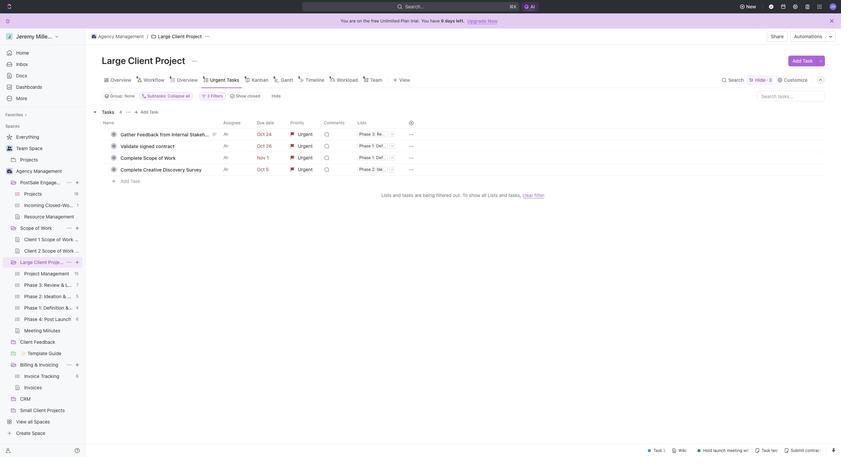 Task type: describe. For each thing, give the bounding box(es) containing it.
share button
[[767, 31, 788, 42]]

due date
[[257, 121, 274, 126]]

gather feedback from internal stakeholders link
[[119, 130, 219, 140]]

team space
[[16, 146, 43, 151]]

client down scope of work
[[24, 237, 37, 243]]

0 vertical spatial phase 3: review & launch link
[[359, 132, 409, 137]]

all inside view all spaces link
[[28, 420, 33, 425]]

small client projects
[[20, 408, 65, 414]]

comments button
[[320, 118, 354, 129]]

3 filters button
[[199, 92, 226, 100]]

2 horizontal spatial all
[[482, 193, 486, 198]]

work down validate signed contract link
[[164, 155, 176, 161]]

2 vertical spatial task
[[130, 179, 140, 184]]

1 horizontal spatial task
[[149, 110, 158, 115]]

everything
[[16, 134, 39, 140]]

complete creative discovery survey
[[121, 167, 202, 173]]

small client projects link
[[20, 406, 81, 417]]

team space link
[[16, 143, 81, 154]]

jeremy miller's workspace, , element
[[6, 33, 13, 40]]

onboarding for validate signed contract
[[400, 144, 422, 149]]

clear filter link
[[523, 193, 544, 199]]

onboarding inside tree
[[70, 306, 96, 311]]

docs inside docs link
[[16, 73, 27, 79]]

0 horizontal spatial agency management link
[[16, 166, 81, 177]]

j
[[8, 34, 11, 39]]

business time image inside tree
[[7, 170, 12, 174]]

feedback for gather
[[137, 132, 159, 137]]

free
[[371, 18, 379, 24]]

1 urgent button from the top
[[286, 129, 320, 141]]

1 horizontal spatial production
[[397, 167, 418, 172]]

2 overview link from the left
[[176, 75, 198, 85]]

search...
[[405, 4, 424, 9]]

billing & invoicing
[[20, 363, 58, 368]]

closed-
[[45, 203, 62, 209]]

2 vertical spatial launch
[[55, 317, 71, 323]]

1 horizontal spatial agency management
[[98, 34, 144, 39]]

are inside you are on the free unlimited plan trial. you have 9 days left. upgrade now
[[349, 18, 356, 24]]

left.
[[456, 18, 465, 24]]

from
[[160, 132, 170, 137]]

now
[[488, 18, 497, 24]]

0 vertical spatial large client project link
[[150, 33, 203, 41]]

1 horizontal spatial large
[[102, 55, 126, 66]]

collapse
[[168, 94, 185, 99]]

1 vertical spatial large client project
[[102, 55, 187, 66]]

work down client 1 scope of work docs link
[[63, 248, 74, 254]]

new
[[746, 4, 756, 9]]

timeline link
[[304, 75, 324, 85]]

show
[[236, 94, 246, 99]]

complete scope of work link
[[119, 153, 218, 163]]

postsale engagements link
[[20, 178, 70, 188]]

trial.
[[411, 18, 420, 24]]

1 vertical spatial add task
[[140, 110, 158, 115]]

ideation inside tree
[[44, 294, 62, 300]]

create
[[16, 431, 31, 437]]

16
[[74, 192, 79, 197]]

incoming
[[24, 203, 44, 209]]

5
[[76, 294, 79, 300]]

you are on the free unlimited plan trial. you have 9 days left. upgrade now
[[341, 18, 497, 24]]

tree inside sidebar navigation
[[3, 132, 96, 440]]

hide for hide
[[272, 94, 281, 99]]

scope inside complete scope of work link
[[143, 155, 157, 161]]

1 overview link from the left
[[109, 75, 131, 85]]

1 you from the left
[[341, 18, 348, 24]]

small
[[20, 408, 32, 414]]

priority button
[[286, 118, 320, 129]]

show closed
[[236, 94, 260, 99]]

creative
[[143, 167, 162, 173]]

1 horizontal spatial 1
[[77, 203, 79, 208]]

0 vertical spatial large client project
[[158, 34, 202, 39]]

definition inside tree
[[43, 306, 64, 311]]

lists button
[[354, 118, 401, 129]]

group: none
[[110, 94, 135, 99]]

upgrade
[[467, 18, 486, 24]]

0 horizontal spatial large client project link
[[20, 258, 64, 268]]

scope of work
[[20, 226, 52, 231]]

phase 1: definition & onboarding for complete scope of work
[[359, 155, 422, 160]]

gather
[[121, 132, 136, 137]]

lists for lists
[[358, 121, 367, 126]]

spaces inside tree
[[34, 420, 50, 425]]

work up client 2 scope of work docs
[[62, 237, 73, 243]]

new button
[[737, 1, 760, 12]]

filtered
[[436, 193, 452, 198]]

customize
[[784, 77, 808, 83]]

0 vertical spatial add task button
[[789, 56, 817, 66]]

tracking
[[41, 374, 59, 380]]

workflow link
[[142, 75, 165, 85]]

0 vertical spatial phase 2: ideation & production link
[[359, 167, 418, 172]]

2 vertical spatial add task
[[121, 179, 140, 184]]

4 inside tree
[[76, 306, 79, 311]]

complete for complete creative discovery survey
[[121, 167, 142, 173]]

0 vertical spatial spaces
[[5, 124, 20, 129]]

of up client 2 scope of work docs
[[56, 237, 61, 243]]

team link
[[369, 75, 382, 85]]

2 vertical spatial add task button
[[118, 178, 143, 186]]

client up ✨ on the left bottom of page
[[20, 340, 33, 346]]

urgent for complete creative discovery survey
[[298, 167, 313, 173]]

1 horizontal spatial add
[[140, 110, 148, 115]]

urgent for complete scope of work
[[298, 155, 313, 161]]

6 for phase 4: post launch
[[76, 317, 79, 322]]

2 horizontal spatial large
[[158, 34, 171, 39]]

dashboards
[[16, 84, 42, 90]]

urgent for validate signed contract
[[298, 143, 313, 149]]

assignee
[[223, 121, 241, 126]]

comments
[[324, 121, 344, 126]]

sidebar navigation
[[0, 29, 96, 458]]

phase 4: post launch
[[24, 317, 71, 323]]

group:
[[110, 94, 123, 99]]

client 2 scope of work docs
[[24, 248, 86, 254]]

large client project inside tree
[[20, 260, 64, 266]]

complete for complete scope of work
[[121, 155, 142, 161]]

minutes
[[43, 328, 60, 334]]

3 filters
[[207, 94, 223, 99]]

1 horizontal spatial phase 3: review & launch
[[359, 132, 409, 137]]

project management
[[24, 271, 69, 277]]

1 vertical spatial are
[[415, 193, 422, 198]]

resource management
[[24, 214, 74, 220]]

being
[[423, 193, 435, 198]]

agency inside sidebar navigation
[[16, 169, 32, 174]]

0 horizontal spatial phase 2: ideation & production link
[[24, 292, 91, 303]]

contract
[[156, 144, 175, 149]]

1: inside tree
[[39, 306, 42, 311]]

4:
[[39, 317, 43, 323]]

9
[[441, 18, 444, 24]]

of down the resource
[[35, 226, 39, 231]]

2 and from the left
[[499, 193, 507, 198]]

definition for complete scope of work
[[376, 155, 394, 160]]

1 and from the left
[[393, 193, 401, 198]]

hide button
[[269, 92, 283, 100]]

management for resource management link
[[46, 214, 74, 220]]

management left /
[[116, 34, 144, 39]]

1 vertical spatial tasks
[[102, 109, 114, 115]]

overview for second the overview link from the left
[[177, 77, 198, 83]]

won
[[62, 203, 72, 209]]

inbox
[[16, 61, 28, 67]]

1 horizontal spatial agency management link
[[90, 33, 146, 41]]

jeremy miller's workspace
[[16, 34, 83, 40]]

kanban
[[252, 77, 268, 83]]

phase 2: ideation & production inside tree
[[24, 294, 91, 300]]

projects for top projects 'link'
[[20, 157, 38, 163]]

invoices link
[[24, 383, 81, 394]]

2 horizontal spatial task
[[803, 58, 813, 64]]

scope inside scope of work link
[[20, 226, 34, 231]]

projects inside small client projects link
[[47, 408, 65, 414]]

crm link
[[20, 395, 81, 405]]

out.
[[453, 193, 461, 198]]

1 vertical spatial projects link
[[24, 189, 71, 200]]

validate signed contract
[[121, 144, 175, 149]]

the
[[363, 18, 370, 24]]

due date button
[[253, 118, 286, 129]]

tasks
[[402, 193, 414, 198]]

overview for 2nd the overview link from the right
[[110, 77, 131, 83]]

phase 1: definition & onboarding for validate signed contract
[[359, 144, 422, 149]]

0 vertical spatial launch
[[395, 132, 409, 137]]

gantt link
[[279, 75, 293, 85]]

to
[[463, 193, 468, 198]]

0 vertical spatial 3:
[[372, 132, 376, 137]]

project management link
[[24, 269, 72, 280]]



Task type: locate. For each thing, give the bounding box(es) containing it.
projects link down postsale engagements link
[[24, 189, 71, 200]]

phase 2: ideation & production link up tasks
[[359, 167, 418, 172]]

invoice tracking link
[[24, 372, 73, 382]]

2 urgent button from the top
[[286, 140, 320, 152]]

1 vertical spatial phase 3: review & launch link
[[24, 280, 81, 291]]

2 horizontal spatial lists
[[488, 193, 498, 198]]

3: inside tree
[[39, 283, 43, 288]]

space
[[29, 146, 43, 151], [32, 431, 45, 437]]

0 horizontal spatial view
[[16, 420, 27, 425]]

add up name dropdown button
[[140, 110, 148, 115]]

subtasks: collapse all
[[147, 94, 190, 99]]

1: for complete scope of work
[[372, 155, 375, 160]]

team inside tree
[[16, 146, 28, 151]]

2 horizontal spatial add
[[793, 58, 801, 64]]

1 vertical spatial add task button
[[132, 108, 161, 117]]

2 vertical spatial large
[[20, 260, 33, 266]]

unlimited
[[380, 18, 400, 24]]

3 left customize button
[[769, 77, 772, 83]]

workload link
[[335, 75, 358, 85]]

business time image down user group image
[[7, 170, 12, 174]]

projects up incoming
[[24, 191, 42, 197]]

1 vertical spatial phase 2: ideation & production
[[24, 294, 91, 300]]

0 vertical spatial phase 1: definition & onboarding
[[359, 144, 422, 149]]

complete scope of work
[[121, 155, 176, 161]]

on
[[357, 18, 362, 24]]

2 vertical spatial docs
[[75, 248, 86, 254]]

projects down crm link
[[47, 408, 65, 414]]

1 up 2
[[38, 237, 40, 243]]

production inside tree
[[67, 294, 91, 300]]

hide for hide 3
[[755, 77, 766, 83]]

1 overview from the left
[[110, 77, 131, 83]]

name
[[103, 121, 114, 126]]

production down 7
[[67, 294, 91, 300]]

phase 2: ideation & production up tasks
[[359, 167, 418, 172]]

4 down 5
[[76, 306, 79, 311]]

0 vertical spatial add
[[793, 58, 801, 64]]

1 horizontal spatial ideation
[[377, 167, 392, 172]]

create space
[[16, 431, 45, 437]]

spaces
[[5, 124, 20, 129], [34, 420, 50, 425]]

all up create space
[[28, 420, 33, 425]]

task up customize
[[803, 58, 813, 64]]

lists for lists and tasks are being filtered out. to show all lists and tasks, clear filter .
[[381, 193, 391, 198]]

large client project link down 2
[[20, 258, 64, 268]]

1 vertical spatial 1:
[[372, 155, 375, 160]]

favorites
[[5, 112, 23, 118]]

kanban link
[[250, 75, 268, 85]]

2 6 from the top
[[76, 374, 79, 379]]

user group image
[[7, 147, 12, 151]]

home
[[16, 50, 29, 56]]

review inside tree
[[44, 283, 60, 288]]

0 vertical spatial agency
[[98, 34, 114, 39]]

overview link up the group: none
[[109, 75, 131, 85]]

0 vertical spatial add task
[[793, 58, 813, 64]]

1 vertical spatial projects
[[24, 191, 42, 197]]

client 1 scope of work docs
[[24, 237, 86, 243]]

docs up client 2 scope of work docs
[[75, 237, 86, 243]]

more button
[[3, 93, 83, 104]]

0 vertical spatial feedback
[[137, 132, 159, 137]]

add up customize
[[793, 58, 801, 64]]

team left view button
[[370, 77, 382, 83]]

1 vertical spatial business time image
[[7, 170, 12, 174]]

0 vertical spatial onboarding
[[400, 144, 422, 149]]

scope down scope of work link
[[41, 237, 55, 243]]

1 horizontal spatial overview link
[[176, 75, 198, 85]]

assignee button
[[219, 118, 253, 129]]

docs for client 1 scope of work docs
[[75, 237, 86, 243]]

space down the everything link
[[29, 146, 43, 151]]

1 vertical spatial 3:
[[39, 283, 43, 288]]

phase 1: definition & onboarding link for complete scope of work
[[359, 155, 422, 160]]

spaces down favorites
[[5, 124, 20, 129]]

1 horizontal spatial phase 2: ideation & production link
[[359, 167, 418, 172]]

space for team space
[[29, 146, 43, 151]]

client left 2
[[24, 248, 37, 254]]

work
[[164, 155, 176, 161], [41, 226, 52, 231], [62, 237, 73, 243], [63, 248, 74, 254]]

2 you from the left
[[421, 18, 429, 24]]

1 horizontal spatial tasks
[[227, 77, 239, 83]]

business time image
[[92, 35, 96, 38], [7, 170, 12, 174]]

internal
[[171, 132, 188, 137]]

task up name dropdown button
[[149, 110, 158, 115]]

1 vertical spatial complete
[[121, 167, 142, 173]]

hide
[[755, 77, 766, 83], [272, 94, 281, 99]]

1 vertical spatial definition
[[376, 155, 394, 160]]

⌘k
[[509, 4, 517, 9]]

business time image right workspace
[[92, 35, 96, 38]]

1 vertical spatial feedback
[[34, 340, 55, 346]]

1 horizontal spatial all
[[186, 94, 190, 99]]

signed
[[140, 144, 155, 149]]

tasks up show
[[227, 77, 239, 83]]

launch down lists dropdown button
[[395, 132, 409, 137]]

0 vertical spatial ideation
[[377, 167, 392, 172]]

add down the 'complete scope of work'
[[121, 179, 129, 184]]

view for view all spaces
[[16, 420, 27, 425]]

large inside sidebar navigation
[[20, 260, 33, 266]]

0 horizontal spatial feedback
[[34, 340, 55, 346]]

scope of work link
[[20, 223, 64, 234]]

1 vertical spatial add
[[140, 110, 148, 115]]

2: inside tree
[[39, 294, 43, 300]]

1 vertical spatial docs
[[75, 237, 86, 243]]

✨ template guide link
[[20, 349, 81, 360]]

phase 3: review & launch
[[359, 132, 409, 137], [24, 283, 81, 288]]

client right /
[[172, 34, 185, 39]]

0 horizontal spatial all
[[28, 420, 33, 425]]

complete down validate
[[121, 155, 142, 161]]

incoming closed-won deals
[[24, 203, 85, 209]]

0 horizontal spatial overview link
[[109, 75, 131, 85]]

spaces down small client projects
[[34, 420, 50, 425]]

6
[[76, 317, 79, 322], [76, 374, 79, 379]]

docs up 15 on the bottom left of the page
[[75, 248, 86, 254]]

0 horizontal spatial you
[[341, 18, 348, 24]]

1 vertical spatial agency management link
[[16, 166, 81, 177]]

0 horizontal spatial review
[[44, 283, 60, 288]]

1 6 from the top
[[76, 317, 79, 322]]

management for project management link
[[41, 271, 69, 277]]

survey
[[186, 167, 202, 173]]

phase 1: definition & onboarding link for validate signed contract
[[359, 144, 422, 149]]

validate
[[121, 144, 138, 149]]

0 vertical spatial hide
[[755, 77, 766, 83]]

phase 3: review & launch link
[[359, 132, 409, 137], [24, 280, 81, 291]]

team
[[370, 77, 382, 83], [16, 146, 28, 151]]

1 horizontal spatial 3
[[769, 77, 772, 83]]

upgrade now link
[[467, 18, 497, 24]]

0 vertical spatial 4
[[119, 110, 122, 115]]

agency management inside sidebar navigation
[[16, 169, 62, 174]]

overview link
[[109, 75, 131, 85], [176, 75, 198, 85]]

docs for client 2 scope of work docs
[[75, 248, 86, 254]]

clear
[[523, 193, 533, 198]]

everything link
[[3, 132, 81, 143]]

3 urgent button from the top
[[286, 152, 320, 164]]

production up tasks
[[397, 167, 418, 172]]

you left have
[[421, 18, 429, 24]]

view for view
[[399, 77, 410, 83]]

inbox link
[[3, 59, 83, 70]]

phase 1: definition & onboarding inside tree
[[24, 306, 96, 311]]

docs inside "client 2 scope of work docs" link
[[75, 248, 86, 254]]

phase 3: review & launch down lists dropdown button
[[359, 132, 409, 137]]

0 horizontal spatial lists
[[358, 121, 367, 126]]

management left 15 on the bottom left of the page
[[41, 271, 69, 277]]

all right collapse
[[186, 94, 190, 99]]

1 vertical spatial all
[[482, 193, 486, 198]]

invoice
[[24, 374, 39, 380]]

validate signed contract link
[[119, 142, 218, 151]]

3 left filters
[[207, 94, 210, 99]]

agency management up postsale engagements
[[16, 169, 62, 174]]

complete creative discovery survey link
[[119, 165, 218, 175]]

large client project right /
[[158, 34, 202, 39]]

view
[[399, 77, 410, 83], [16, 420, 27, 425]]

0 vertical spatial 2:
[[372, 167, 376, 172]]

2 vertical spatial large client project
[[20, 260, 64, 266]]

1 vertical spatial hide
[[272, 94, 281, 99]]

resource
[[24, 214, 44, 220]]

0 horizontal spatial production
[[67, 294, 91, 300]]

client up view all spaces link
[[33, 408, 46, 414]]

project
[[186, 34, 202, 39], [155, 55, 185, 66], [48, 260, 64, 266], [24, 271, 40, 277]]

.
[[544, 193, 545, 198]]

management down incoming closed-won deals link
[[46, 214, 74, 220]]

phase 3: review & launch link down lists dropdown button
[[359, 132, 409, 137]]

1 vertical spatial phase 1: definition & onboarding link
[[359, 155, 422, 160]]

definition
[[376, 144, 394, 149], [376, 155, 394, 160], [43, 306, 64, 311]]

0 horizontal spatial are
[[349, 18, 356, 24]]

✨ template guide
[[20, 351, 61, 357]]

0 vertical spatial phase 1: definition & onboarding link
[[359, 144, 422, 149]]

feedback up the "validate signed contract" at the left of page
[[137, 132, 159, 137]]

3
[[769, 77, 772, 83], [207, 94, 210, 99]]

you left 'on'
[[341, 18, 348, 24]]

1 vertical spatial 6
[[76, 374, 79, 379]]

guide
[[49, 351, 61, 357]]

hide down gantt link
[[272, 94, 281, 99]]

0 horizontal spatial hide
[[272, 94, 281, 99]]

phase 1: definition & onboarding
[[359, 144, 422, 149], [359, 155, 422, 160], [24, 306, 96, 311]]

1: for validate signed contract
[[372, 144, 375, 149]]

are right tasks
[[415, 193, 422, 198]]

workload
[[337, 77, 358, 83]]

add task up name dropdown button
[[140, 110, 158, 115]]

4 down the group: none
[[119, 110, 122, 115]]

2 vertical spatial phase 1: definition & onboarding link
[[24, 303, 96, 314]]

client 2 scope of work docs link
[[24, 246, 86, 257]]

view inside button
[[399, 77, 410, 83]]

2 vertical spatial phase 1: definition & onboarding
[[24, 306, 96, 311]]

miller's
[[36, 34, 54, 40]]

15
[[74, 272, 79, 277]]

meeting
[[24, 328, 42, 334]]

4 urgent button from the top
[[286, 164, 320, 176]]

phase 3: review & launch inside tree
[[24, 283, 81, 288]]

production
[[397, 167, 418, 172], [67, 294, 91, 300]]

management up postsale engagements
[[34, 169, 62, 174]]

lists and tasks are being filtered out. to show all lists and tasks, clear filter .
[[381, 193, 545, 198]]

add task button up customize
[[789, 56, 817, 66]]

0 horizontal spatial agency
[[16, 169, 32, 174]]

phase 2: ideation & production link down 7
[[24, 292, 91, 303]]

0 vertical spatial agency management
[[98, 34, 144, 39]]

phase 3: review & launch link down project management link
[[24, 280, 81, 291]]

agency management left /
[[98, 34, 144, 39]]

0 horizontal spatial task
[[130, 179, 140, 184]]

1 horizontal spatial business time image
[[92, 35, 96, 38]]

review down project management link
[[44, 283, 60, 288]]

of down client 1 scope of work docs link
[[57, 248, 61, 254]]

meeting minutes
[[24, 328, 60, 334]]

1 vertical spatial large client project link
[[20, 258, 64, 268]]

template
[[27, 351, 47, 357]]

space for create space
[[32, 431, 45, 437]]

0 horizontal spatial and
[[393, 193, 401, 198]]

phase 2: ideation & production link
[[359, 167, 418, 172], [24, 292, 91, 303]]

projects link down team space link
[[20, 155, 81, 166]]

phase 3: review & launch down project management link
[[24, 283, 81, 288]]

client down 2
[[34, 260, 47, 266]]

7
[[76, 283, 79, 288]]

review
[[377, 132, 390, 137], [44, 283, 60, 288]]

1 vertical spatial 2:
[[39, 294, 43, 300]]

urgent button for complete scope of work
[[286, 152, 320, 164]]

automations
[[794, 34, 822, 39]]

feedback down meeting minutes
[[34, 340, 55, 346]]

6 for invoice tracking
[[76, 374, 79, 379]]

0 horizontal spatial phase 2: ideation & production
[[24, 294, 91, 300]]

1 horizontal spatial phase 2: ideation & production
[[359, 167, 418, 172]]

3 inside dropdown button
[[207, 94, 210, 99]]

1 horizontal spatial 4
[[119, 110, 122, 115]]

1 vertical spatial agency
[[16, 169, 32, 174]]

0 vertical spatial large
[[158, 34, 171, 39]]

1 horizontal spatial lists
[[381, 193, 391, 198]]

0 vertical spatial 3
[[769, 77, 772, 83]]

definition for validate signed contract
[[376, 144, 394, 149]]

projects
[[20, 157, 38, 163], [24, 191, 42, 197], [47, 408, 65, 414]]

scope inside "client 2 scope of work docs" link
[[42, 248, 56, 254]]

team right user group image
[[16, 146, 28, 151]]

0 horizontal spatial agency management
[[16, 169, 62, 174]]

1 vertical spatial phase 2: ideation & production link
[[24, 292, 91, 303]]

1 horizontal spatial view
[[399, 77, 410, 83]]

phase 4: post launch link
[[24, 315, 73, 325]]

2 complete from the top
[[121, 167, 142, 173]]

0 horizontal spatial 4
[[76, 306, 79, 311]]

post
[[44, 317, 54, 323]]

scope up the creative
[[143, 155, 157, 161]]

invoice tracking
[[24, 374, 59, 380]]

add task button up name dropdown button
[[132, 108, 161, 117]]

0 horizontal spatial add
[[121, 179, 129, 184]]

scope inside client 1 scope of work docs link
[[41, 237, 55, 243]]

view right team link
[[399, 77, 410, 83]]

hide inside button
[[272, 94, 281, 99]]

jm button
[[828, 1, 838, 12]]

0 vertical spatial production
[[397, 167, 418, 172]]

scope right 2
[[42, 248, 56, 254]]

onboarding for complete scope of work
[[400, 155, 422, 160]]

agency management link left /
[[90, 33, 146, 41]]

view all spaces
[[16, 420, 50, 425]]

1 horizontal spatial feedback
[[137, 132, 159, 137]]

2
[[38, 248, 41, 254]]

phase 3: review & launch link inside tree
[[24, 280, 81, 291]]

lists inside dropdown button
[[358, 121, 367, 126]]

scope down the resource
[[20, 226, 34, 231]]

work down resource management
[[41, 226, 52, 231]]

1 vertical spatial launch
[[65, 283, 81, 288]]

complete down the 'complete scope of work'
[[121, 167, 142, 173]]

1 horizontal spatial are
[[415, 193, 422, 198]]

of up complete creative discovery survey at the top
[[158, 155, 163, 161]]

add task down the 'complete scope of work'
[[121, 179, 140, 184]]

1 vertical spatial phase 1: definition & onboarding
[[359, 155, 422, 160]]

projects down team space
[[20, 157, 38, 163]]

urgent tasks link
[[209, 75, 239, 85]]

space inside team space link
[[29, 146, 43, 151]]

1 vertical spatial spaces
[[34, 420, 50, 425]]

billing
[[20, 363, 33, 368]]

1 complete from the top
[[121, 155, 142, 161]]

agency management link up postsale engagements
[[16, 166, 81, 177]]

space down view all spaces link
[[32, 431, 45, 437]]

ai
[[530, 4, 535, 9]]

lists left tasks
[[381, 193, 391, 198]]

client 1 scope of work docs link
[[24, 235, 86, 245]]

1 horizontal spatial agency
[[98, 34, 114, 39]]

urgent button
[[286, 129, 320, 141], [286, 140, 320, 152], [286, 152, 320, 164], [286, 164, 320, 176]]

space inside 'create space' link
[[32, 431, 45, 437]]

feedback for client
[[34, 340, 55, 346]]

docs inside client 1 scope of work docs link
[[75, 237, 86, 243]]

task down the 'complete scope of work'
[[130, 179, 140, 184]]

0 horizontal spatial spaces
[[5, 124, 20, 129]]

projects for projects 'link' to the bottom
[[24, 191, 42, 197]]

customize button
[[775, 75, 810, 85]]

1 vertical spatial view
[[16, 420, 27, 425]]

0 vertical spatial docs
[[16, 73, 27, 79]]

large client project up workflow "link"
[[102, 55, 187, 66]]

view up create
[[16, 420, 27, 425]]

0 vertical spatial view
[[399, 77, 410, 83]]

1 right the won
[[77, 203, 79, 208]]

date
[[266, 121, 274, 126]]

lists right the show
[[488, 193, 498, 198]]

view inside tree
[[16, 420, 27, 425]]

6 down 5
[[76, 317, 79, 322]]

onboarding
[[400, 144, 422, 149], [400, 155, 422, 160], [70, 306, 96, 311]]

have
[[430, 18, 440, 24]]

overview up collapse
[[177, 77, 198, 83]]

1 horizontal spatial team
[[370, 77, 382, 83]]

management for the left agency management link
[[34, 169, 62, 174]]

tree
[[3, 132, 96, 440]]

0 vertical spatial business time image
[[92, 35, 96, 38]]

0 vertical spatial task
[[803, 58, 813, 64]]

feedback inside tree
[[34, 340, 55, 346]]

3: down "project management"
[[39, 283, 43, 288]]

0 vertical spatial review
[[377, 132, 390, 137]]

docs down inbox
[[16, 73, 27, 79]]

tree containing everything
[[3, 132, 96, 440]]

team for team space
[[16, 146, 28, 151]]

1 horizontal spatial large client project link
[[150, 33, 203, 41]]

add task up customize
[[793, 58, 813, 64]]

favorites button
[[3, 111, 30, 119]]

team for team
[[370, 77, 382, 83]]

0 horizontal spatial tasks
[[102, 109, 114, 115]]

create space link
[[3, 429, 81, 440]]

and left tasks
[[393, 193, 401, 198]]

0 vertical spatial complete
[[121, 155, 142, 161]]

Search tasks... text field
[[757, 91, 825, 101]]

urgent button for complete creative discovery survey
[[286, 164, 320, 176]]

0 vertical spatial projects link
[[20, 155, 81, 166]]

are left 'on'
[[349, 18, 356, 24]]

client up workflow "link"
[[128, 55, 153, 66]]

tasks up name
[[102, 109, 114, 115]]

3: down lists dropdown button
[[372, 132, 376, 137]]

0 vertical spatial tasks
[[227, 77, 239, 83]]

add
[[793, 58, 801, 64], [140, 110, 148, 115], [121, 179, 129, 184]]

overview link up collapse
[[176, 75, 198, 85]]

view button
[[391, 72, 412, 88]]

client feedback link
[[20, 337, 81, 348]]

workflow
[[144, 77, 165, 83]]

6 up invoices link
[[76, 374, 79, 379]]

postsale
[[20, 180, 39, 186]]

all right the show
[[482, 193, 486, 198]]

incoming closed-won deals link
[[24, 200, 85, 211]]

closed
[[247, 94, 260, 99]]

urgent button for validate signed contract
[[286, 140, 320, 152]]

2 overview from the left
[[177, 77, 198, 83]]

filter
[[534, 193, 544, 198]]

and left the tasks,
[[499, 193, 507, 198]]

0 vertical spatial 1:
[[372, 144, 375, 149]]

none
[[124, 94, 135, 99]]

2 vertical spatial add
[[121, 179, 129, 184]]

0 vertical spatial phase 2: ideation & production
[[359, 167, 418, 172]]

1 vertical spatial 1
[[38, 237, 40, 243]]



Task type: vqa. For each thing, say whether or not it's contained in the screenshot.


